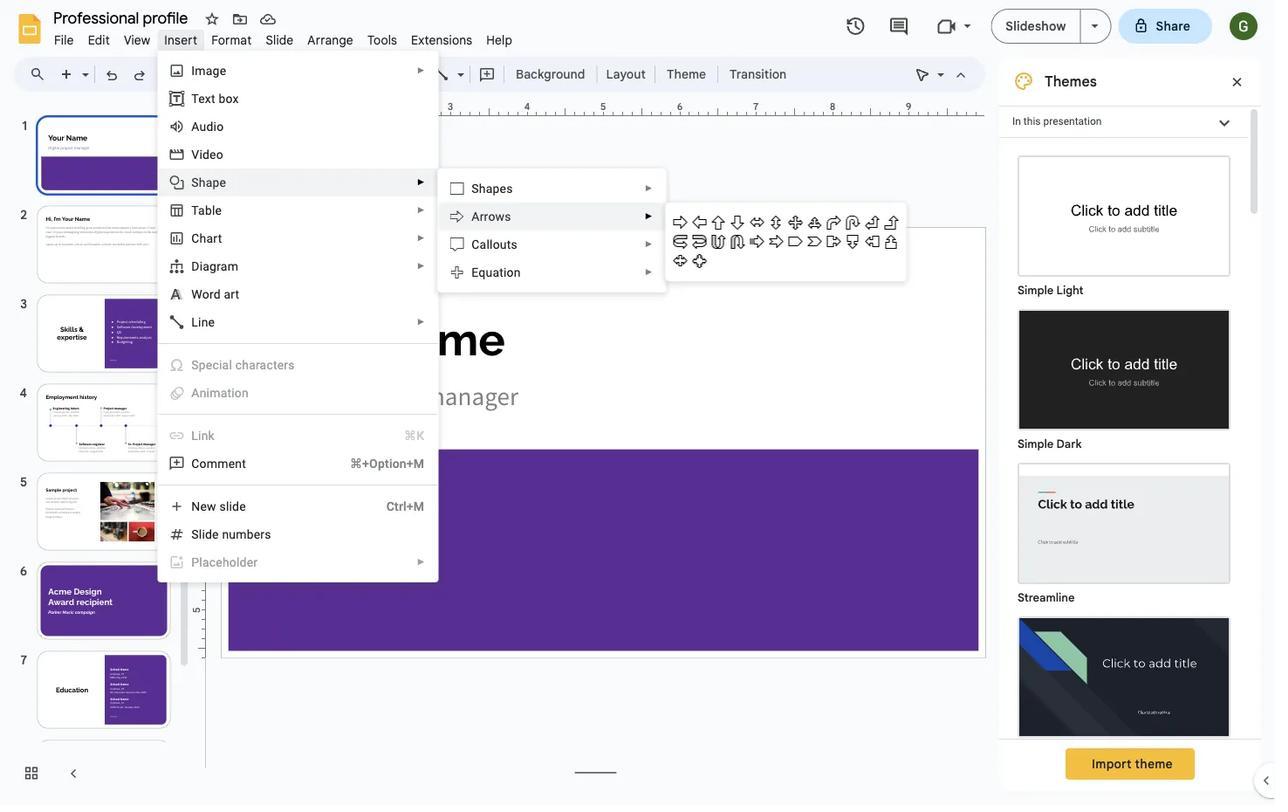 Task type: describe. For each thing, give the bounding box(es) containing it.
callouts c element
[[472, 237, 523, 252]]

down arrow callout image
[[844, 232, 863, 252]]

t
[[192, 91, 198, 106]]

shapes s element
[[472, 181, 518, 196]]

a for u
[[192, 119, 200, 134]]

u
[[200, 119, 207, 134]]

quad arrow image
[[786, 213, 805, 232]]

mode and view toolbar
[[909, 57, 975, 92]]

Menus field
[[22, 62, 60, 86]]

ext
[[198, 91, 215, 106]]

new slide n element
[[192, 499, 251, 514]]

slide
[[220, 499, 246, 514]]

s for hapes
[[472, 181, 479, 196]]

a nimation
[[192, 386, 249, 400]]

s for hape
[[192, 175, 199, 190]]

ta
[[192, 203, 205, 217]]

co m ment
[[192, 456, 246, 471]]

line q element
[[192, 315, 220, 329]]

spe
[[192, 358, 213, 372]]

curved up arrow image
[[709, 232, 729, 252]]

ord
[[202, 287, 221, 301]]

m
[[207, 456, 218, 471]]

transition
[[730, 66, 787, 82]]

ctrl+m
[[387, 499, 425, 514]]

text box t element
[[192, 91, 244, 106]]

ta b le
[[192, 203, 222, 217]]

striped right arrow image
[[748, 232, 767, 252]]

focus image
[[1020, 618, 1230, 736]]

characters
[[236, 358, 295, 372]]

ial
[[219, 358, 232, 372]]

Simple Light radio
[[1010, 147, 1240, 805]]

tools
[[368, 32, 397, 48]]

background button
[[508, 61, 593, 87]]

w
[[192, 287, 202, 301]]

s hapes
[[472, 181, 513, 196]]

theme
[[1136, 756, 1174, 772]]

k
[[208, 428, 215, 443]]

hapes
[[479, 181, 513, 196]]

⌘+option+m
[[350, 456, 425, 471]]

comment m element
[[192, 456, 252, 471]]

p
[[192, 555, 199, 569]]

file
[[54, 32, 74, 48]]

ideo
[[199, 147, 223, 162]]

left-right arrow image
[[748, 213, 767, 232]]

arrange
[[308, 32, 354, 48]]

themes
[[1045, 72, 1098, 90]]

allouts
[[480, 237, 518, 252]]

simple for simple light
[[1018, 283, 1054, 297]]

a rrows
[[472, 209, 511, 224]]

help
[[487, 32, 513, 48]]

arrows a element
[[472, 209, 517, 224]]

in
[[1013, 115, 1022, 128]]

placeholder p element
[[192, 555, 263, 569]]

diagram d element
[[192, 259, 244, 273]]

background
[[516, 66, 586, 82]]

simple for simple dark
[[1018, 437, 1054, 451]]

up arrow image
[[709, 213, 729, 232]]

format
[[211, 32, 252, 48]]

layout
[[606, 66, 646, 82]]

navigation inside themes 'application'
[[0, 99, 192, 805]]

left arrow image
[[690, 213, 709, 232]]

left-right arrow callout image
[[671, 252, 690, 271]]

Star checkbox
[[200, 7, 224, 31]]

main toolbar
[[52, 61, 796, 87]]

⌘+option+m element
[[329, 455, 425, 472]]

option group inside themes section
[[1000, 138, 1248, 805]]

slide menu item
[[259, 30, 301, 50]]

animation a element
[[192, 386, 254, 400]]

view menu item
[[117, 30, 157, 50]]

pentagon image
[[786, 232, 805, 252]]

light
[[1057, 283, 1084, 297]]

dio
[[207, 119, 224, 134]]

down arrow image
[[729, 213, 748, 232]]

lin
[[192, 428, 208, 443]]

c h art
[[192, 231, 222, 245]]

extensions
[[411, 32, 473, 48]]

⌘k
[[404, 428, 425, 443]]

quation
[[479, 265, 521, 279]]

line
[[192, 315, 215, 329]]

extensions menu item
[[404, 30, 480, 50]]

this
[[1024, 115, 1041, 128]]

themes section
[[1000, 57, 1262, 805]]

curved left arrow image
[[690, 232, 709, 252]]

ctrl+m element
[[366, 498, 425, 515]]

c allouts
[[472, 237, 518, 252]]

a u dio
[[192, 119, 224, 134]]

left-right-up arrow image
[[805, 213, 825, 232]]

b
[[205, 203, 212, 217]]

slid
[[192, 527, 212, 541]]

view
[[124, 32, 150, 48]]

1 row from the top
[[671, 213, 902, 232]]

d
[[192, 259, 200, 273]]

themes application
[[0, 0, 1276, 805]]

word art w element
[[192, 287, 245, 301]]

slide numbers e element
[[192, 527, 277, 541]]



Task type: locate. For each thing, give the bounding box(es) containing it.
art up d iagram
[[207, 231, 222, 245]]

menu bar containing file
[[47, 23, 520, 52]]

e
[[472, 265, 479, 279]]

menu item down numbers at the left of page
[[158, 548, 438, 576]]

2 cell from the left
[[729, 252, 748, 271]]

image i element
[[192, 63, 232, 78]]

d iagram
[[192, 259, 239, 273]]

presentation options image
[[1092, 24, 1099, 28]]

art right 'ord'
[[224, 287, 240, 301]]

menu item up nimation
[[158, 351, 438, 379]]

0 horizontal spatial art
[[207, 231, 222, 245]]

simple light
[[1018, 283, 1084, 297]]

v
[[192, 147, 199, 162]]

1 horizontal spatial s
[[472, 181, 479, 196]]

layout button
[[601, 61, 651, 87]]

menu item containing lin
[[169, 427, 425, 445]]

0 horizontal spatial c
[[192, 231, 200, 245]]

row
[[671, 213, 902, 232], [671, 232, 902, 252], [671, 252, 902, 271]]

help menu item
[[480, 30, 520, 50]]

simple left the light
[[1018, 283, 1054, 297]]

► for quation
[[645, 267, 653, 277]]

s down v
[[192, 175, 199, 190]]

⌘k element
[[383, 427, 425, 445]]

simple
[[1018, 283, 1054, 297], [1018, 437, 1054, 451]]

laceholder
[[199, 555, 258, 569]]

► for allouts
[[645, 239, 653, 249]]

curved right arrow image
[[671, 232, 690, 252]]

navigation
[[0, 99, 192, 805]]

w ord art
[[192, 287, 240, 301]]

menu bar inside menu bar banner
[[47, 23, 520, 52]]

Simple Dark radio
[[1010, 300, 1240, 454]]

art for w ord art
[[224, 287, 240, 301]]

2 simple from the top
[[1018, 437, 1054, 451]]

le
[[212, 203, 222, 217]]

theme button
[[659, 61, 714, 87]]

i mage
[[192, 63, 226, 78]]

h
[[200, 231, 207, 245]]

insert
[[164, 32, 198, 48]]

menu item down characters
[[158, 379, 438, 407]]

1 simple from the top
[[1018, 283, 1054, 297]]

menu bar banner
[[0, 0, 1276, 805]]

n ew slide
[[192, 499, 246, 514]]

menu containing s
[[438, 169, 667, 293]]

edit
[[88, 32, 110, 48]]

1 cell from the left
[[709, 252, 729, 271]]

menu item containing a
[[158, 379, 438, 407]]

cell down "down arrow" icon
[[729, 252, 748, 271]]

1 vertical spatial a
[[472, 209, 480, 224]]

edit menu item
[[81, 30, 117, 50]]

option group containing simple light
[[1000, 138, 1248, 805]]

s hape
[[192, 175, 226, 190]]

simple left dark
[[1018, 437, 1054, 451]]

menu item containing spe
[[158, 351, 438, 379]]

a down s hapes
[[472, 209, 480, 224]]

menu
[[132, 0, 439, 582], [438, 169, 667, 293]]

► for hapes
[[645, 183, 653, 193]]

c up e
[[472, 237, 480, 252]]

menu bar
[[47, 23, 520, 52]]

slideshow button
[[991, 9, 1082, 44]]

► for rrows
[[645, 211, 653, 221]]

Streamline radio
[[1010, 454, 1240, 608]]

s up a rrows
[[472, 181, 479, 196]]

table b element
[[192, 203, 227, 217]]

option group
[[1000, 138, 1248, 805]]

special characters c element
[[192, 358, 300, 372]]

box
[[219, 91, 239, 106]]

in this presentation
[[1013, 115, 1102, 128]]

0 horizontal spatial s
[[192, 175, 199, 190]]

cell right left-right arrow callout "icon"
[[709, 252, 729, 271]]

iagram
[[200, 259, 239, 273]]

insert menu item
[[157, 30, 204, 50]]

a for nimation
[[192, 386, 200, 400]]

a left dio
[[192, 119, 200, 134]]

p laceholder
[[192, 555, 258, 569]]

left arrow callout image
[[863, 232, 882, 252]]

share button
[[1119, 9, 1213, 44]]

►
[[417, 65, 426, 76], [417, 177, 426, 187], [645, 183, 653, 193], [417, 205, 426, 215], [645, 211, 653, 221], [417, 233, 426, 243], [645, 239, 653, 249], [417, 261, 426, 271], [645, 267, 653, 277], [417, 317, 426, 327], [417, 557, 426, 567]]

v ideo
[[192, 147, 223, 162]]

file menu item
[[47, 30, 81, 50]]

up arrow callout image
[[882, 232, 902, 252]]

left-up arrow image
[[863, 213, 882, 232]]

chart h element
[[192, 231, 227, 245]]

shape s element
[[192, 175, 232, 190]]

simple dark
[[1018, 437, 1082, 451]]

presentation
[[1044, 115, 1102, 128]]

right arrow image
[[671, 213, 690, 232]]

3 row from the top
[[671, 252, 902, 271]]

quad arrow callout image
[[690, 252, 709, 271]]

equation e element
[[472, 265, 526, 279]]

bent arrow image
[[825, 213, 844, 232]]

slide
[[266, 32, 294, 48]]

0 vertical spatial simple
[[1018, 283, 1054, 297]]

menu item up ment
[[169, 427, 425, 445]]

simple inside option
[[1018, 283, 1054, 297]]

c
[[192, 231, 200, 245], [472, 237, 480, 252]]

menu item containing p
[[158, 548, 438, 576]]

c for allouts
[[472, 237, 480, 252]]

e quation
[[472, 265, 521, 279]]

format menu item
[[204, 30, 259, 50]]

streamline
[[1018, 591, 1075, 605]]

menu containing i
[[132, 0, 439, 582]]

1 horizontal spatial c
[[472, 237, 480, 252]]

theme
[[667, 66, 707, 82]]

2 vertical spatial a
[[192, 386, 200, 400]]

3 cell from the left
[[882, 252, 902, 271]]

in this presentation tab
[[1000, 106, 1248, 138]]

import
[[1093, 756, 1132, 772]]

1 horizontal spatial art
[[224, 287, 240, 301]]

tools menu item
[[361, 30, 404, 50]]

chevron image
[[805, 232, 825, 252]]

► for mage
[[417, 65, 426, 76]]

cell
[[709, 252, 729, 271], [729, 252, 748, 271], [882, 252, 902, 271]]

art
[[207, 231, 222, 245], [224, 287, 240, 301]]

ment
[[218, 456, 246, 471]]

► for iagram
[[417, 261, 426, 271]]

mage
[[195, 63, 226, 78]]

ew
[[200, 499, 216, 514]]

bent-up arrow image
[[882, 213, 902, 232]]

Focus radio
[[1010, 608, 1240, 762]]

import theme button
[[1066, 748, 1195, 780]]

a for rrows
[[472, 209, 480, 224]]

new slide with layout image
[[78, 63, 89, 69]]

n
[[192, 499, 200, 514]]

cell down bent-up arrow icon
[[882, 252, 902, 271]]

arrange menu item
[[301, 30, 361, 50]]

notched right arrow image
[[767, 232, 786, 252]]

import theme
[[1093, 756, 1174, 772]]

nimation
[[200, 386, 249, 400]]

u-turn arrow image
[[844, 213, 863, 232]]

c up d
[[192, 231, 200, 245]]

slid e numbers
[[192, 527, 271, 541]]

a
[[192, 119, 200, 134], [472, 209, 480, 224], [192, 386, 200, 400]]

a down spe
[[192, 386, 200, 400]]

video v element
[[192, 147, 229, 162]]

hape
[[199, 175, 226, 190]]

► for laceholder
[[417, 557, 426, 567]]

Rename text field
[[47, 7, 198, 28]]

select line image
[[453, 63, 465, 69]]

curved down arrow image
[[729, 232, 748, 252]]

e
[[212, 527, 219, 541]]

link k element
[[192, 428, 220, 443]]

share
[[1157, 18, 1191, 34]]

simple inside "option"
[[1018, 437, 1054, 451]]

1 vertical spatial art
[[224, 287, 240, 301]]

1 vertical spatial simple
[[1018, 437, 1054, 451]]

► for hape
[[417, 177, 426, 187]]

dark
[[1057, 437, 1082, 451]]

spe c ial characters
[[192, 358, 295, 372]]

0 vertical spatial a
[[192, 119, 200, 134]]

s
[[192, 175, 199, 190], [472, 181, 479, 196]]

art for c h art
[[207, 231, 222, 245]]

2 row from the top
[[671, 232, 902, 252]]

right arrow callout image
[[825, 232, 844, 252]]

c for h
[[192, 231, 200, 245]]

i
[[192, 63, 195, 78]]

t ext box
[[192, 91, 239, 106]]

lin k
[[192, 428, 215, 443]]

co
[[192, 456, 207, 471]]

rrows
[[480, 209, 511, 224]]

transition button
[[722, 61, 795, 87]]

slideshow
[[1006, 18, 1067, 34]]

► inside menu item
[[417, 557, 426, 567]]

numbers
[[222, 527, 271, 541]]

0 vertical spatial art
[[207, 231, 222, 245]]

up-down arrow image
[[767, 213, 786, 232]]

menu item
[[158, 351, 438, 379], [158, 379, 438, 407], [169, 427, 425, 445], [158, 548, 438, 576]]

audio u element
[[192, 119, 229, 134]]

c
[[213, 358, 219, 372]]



Task type: vqa. For each thing, say whether or not it's contained in the screenshot.
h
yes



